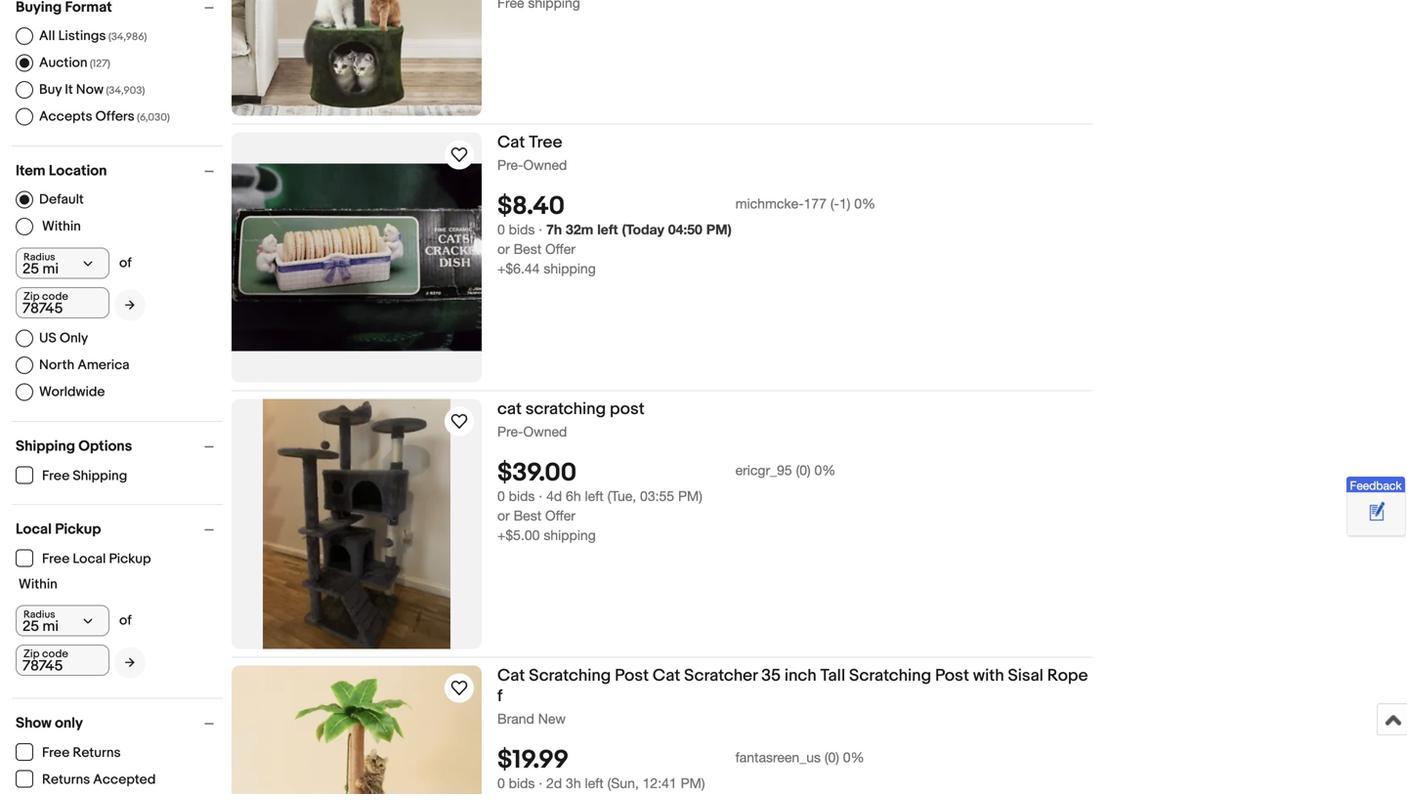 Task type: vqa. For each thing, say whether or not it's contained in the screenshot.
bids associated with fantasreen_us (0) 0% 0 bids · 2d 3h left (Sun, 12:41 PM)
yes



Task type: locate. For each thing, give the bounding box(es) containing it.
offer down 4d
[[545, 508, 575, 524]]

0%
[[854, 195, 876, 211], [815, 462, 836, 478], [843, 749, 864, 766]]

2 pre- from the top
[[497, 424, 523, 440]]

free down shipping options
[[42, 468, 70, 485]]

0 vertical spatial returns
[[73, 745, 121, 762]]

bids left 7h
[[509, 221, 535, 237]]

free for only
[[42, 745, 70, 762]]

2 owned from the top
[[523, 424, 567, 440]]

of down item location dropdown button
[[119, 255, 132, 272]]

michmcke-
[[735, 195, 804, 211]]

2 vertical spatial left
[[585, 775, 604, 791]]

free down local pickup
[[42, 551, 70, 568]]

pre- down cat
[[497, 424, 523, 440]]

shipping options button
[[16, 438, 223, 456]]

offer inside michmcke-177 (-1) 0% 0 bids · 7h 32m left (today 04:50 pm) or best offer +$6.44 shipping
[[545, 241, 575, 257]]

free returns
[[42, 745, 121, 762]]

0 vertical spatial left
[[597, 221, 618, 237]]

best up +$5.00
[[514, 508, 542, 524]]

show
[[16, 715, 52, 733]]

shipping inside 'ericgr_95 (0) 0% 0 bids · 4d 6h left (tue, 03:55 pm) or best offer +$5.00 shipping'
[[544, 527, 596, 543]]

local down local pickup 'dropdown button'
[[73, 551, 106, 568]]

pre-
[[497, 157, 523, 173], [497, 424, 523, 440]]

3 0 from the top
[[497, 775, 505, 791]]

1 vertical spatial offer
[[545, 508, 575, 524]]

within down free local pickup link
[[19, 577, 57, 593]]

1 bids from the top
[[509, 221, 535, 237]]

0 inside 'ericgr_95 (0) 0% 0 bids · 4d 6h left (tue, 03:55 pm) or best offer +$5.00 shipping'
[[497, 488, 505, 504]]

3 · from the top
[[539, 775, 543, 791]]

watch cat tree image
[[448, 143, 471, 167]]

2 vertical spatial pm)
[[681, 775, 705, 791]]

shipping
[[544, 260, 596, 276], [544, 527, 596, 543]]

2 vertical spatial ·
[[539, 775, 543, 791]]

0 left the 2d on the bottom left
[[497, 775, 505, 791]]

pm) right 12:41
[[681, 775, 705, 791]]

left right 32m
[[597, 221, 618, 237]]

pm) inside 'ericgr_95 (0) 0% 0 bids · 4d 6h left (tue, 03:55 pm) or best offer +$5.00 shipping'
[[678, 488, 703, 504]]

free local pickup link
[[16, 550, 152, 568]]

returns up "returns accepted"
[[73, 745, 121, 762]]

1 vertical spatial best
[[514, 508, 542, 524]]

1 vertical spatial bids
[[509, 488, 535, 504]]

offer down 7h
[[545, 241, 575, 257]]

1 vertical spatial ·
[[539, 488, 543, 504]]

cat left scratcher
[[653, 666, 680, 687]]

buy it now (34,903)
[[39, 82, 145, 98]]

bids left the 2d on the bottom left
[[509, 775, 535, 791]]

0 horizontal spatial scratching
[[529, 666, 611, 687]]

(0)
[[796, 462, 811, 478], [825, 749, 839, 766]]

post
[[615, 666, 649, 687], [935, 666, 969, 687]]

left
[[597, 221, 618, 237], [585, 488, 604, 504], [585, 775, 604, 791]]

owned down scratching
[[523, 424, 567, 440]]

accepted
[[93, 772, 156, 789]]

2 · from the top
[[539, 488, 543, 504]]

or inside michmcke-177 (-1) 0% 0 bids · 7h 32m left (today 04:50 pm) or best offer +$6.44 shipping
[[497, 241, 510, 257]]

cat scratching post heading
[[497, 399, 645, 420]]

1 vertical spatial returns
[[42, 772, 90, 789]]

cat left tree
[[497, 133, 525, 153]]

left right 3h
[[585, 775, 604, 791]]

cat scratching post link
[[497, 399, 1093, 423]]

2 shipping from the top
[[544, 527, 596, 543]]

bids inside 'ericgr_95 (0) 0% 0 bids · 4d 6h left (tue, 03:55 pm) or best offer +$5.00 shipping'
[[509, 488, 535, 504]]

left inside fantasreen_us (0) 0% 0 bids · 2d 3h left (sun, 12:41 pm)
[[585, 775, 604, 791]]

post left scratcher
[[615, 666, 649, 687]]

1 horizontal spatial (0)
[[825, 749, 839, 766]]

1 horizontal spatial scratching
[[849, 666, 931, 687]]

offers
[[95, 108, 135, 125]]

worldwide
[[39, 384, 105, 401]]

cat for $19.99
[[497, 666, 525, 687]]

with
[[973, 666, 1004, 687]]

2 0 from the top
[[497, 488, 505, 504]]

0% right 1)
[[854, 195, 876, 211]]

2 free from the top
[[42, 551, 70, 568]]

scratching up the "new"
[[529, 666, 611, 687]]

3 free from the top
[[42, 745, 70, 762]]

32m
[[566, 221, 593, 237]]

or up +$5.00
[[497, 508, 510, 524]]

0 vertical spatial local
[[16, 521, 52, 539]]

2 scratching from the left
[[849, 666, 931, 687]]

1 vertical spatial 0
[[497, 488, 505, 504]]

offer
[[545, 241, 575, 257], [545, 508, 575, 524]]

0% inside michmcke-177 (-1) 0% 0 bids · 7h 32m left (today 04:50 pm) or best offer +$6.44 shipping
[[854, 195, 876, 211]]

watch cat scratching post cat scratcher 35 inch tall scratching post with sisal rope f image
[[448, 677, 471, 700]]

local
[[16, 521, 52, 539], [73, 551, 106, 568]]

1 · from the top
[[539, 221, 543, 237]]

(0) inside fantasreen_us (0) 0% 0 bids · 2d 3h left (sun, 12:41 pm)
[[825, 749, 839, 766]]

cat up brand
[[497, 666, 525, 687]]

2 vertical spatial free
[[42, 745, 70, 762]]

0 vertical spatial owned
[[523, 157, 567, 173]]

0 vertical spatial apply within filter image
[[125, 299, 135, 312]]

us only
[[39, 330, 88, 347]]

free
[[42, 468, 70, 485], [42, 551, 70, 568], [42, 745, 70, 762]]

12:41
[[643, 775, 677, 791]]

0 vertical spatial offer
[[545, 241, 575, 257]]

scratching
[[526, 399, 606, 420]]

0 vertical spatial bids
[[509, 221, 535, 237]]

1 pre- from the top
[[497, 157, 523, 173]]

1 apply within filter image from the top
[[125, 299, 135, 312]]

post left with
[[935, 666, 969, 687]]

shipping inside michmcke-177 (-1) 0% 0 bids · 7h 32m left (today 04:50 pm) or best offer +$6.44 shipping
[[544, 260, 596, 276]]

pickup down local pickup 'dropdown button'
[[109, 551, 151, 568]]

0% inside 'ericgr_95 (0) 0% 0 bids · 4d 6h left (tue, 03:55 pm) or best offer +$5.00 shipping'
[[815, 462, 836, 478]]

cat tree link
[[497, 133, 1093, 157]]

(0) right fantasreen_us
[[825, 749, 839, 766]]

1 shipping from the top
[[544, 260, 596, 276]]

pm) right 04:50
[[706, 221, 732, 237]]

cat inside cat tree pre-owned
[[497, 133, 525, 153]]

None text field
[[16, 645, 109, 676]]

or up +$6.44 at the left of page
[[497, 241, 510, 257]]

pre- down cat tree heading
[[497, 157, 523, 173]]

left inside 'ericgr_95 (0) 0% 0 bids · 4d 6h left (tue, 03:55 pm) or best offer +$5.00 shipping'
[[585, 488, 604, 504]]

local up free local pickup link
[[16, 521, 52, 539]]

apply within filter image up show only dropdown button
[[125, 657, 135, 669]]

0 vertical spatial shipping
[[544, 260, 596, 276]]

1 vertical spatial free
[[42, 551, 70, 568]]

2 vertical spatial bids
[[509, 775, 535, 791]]

cat tree image
[[232, 164, 482, 351]]

· inside 'ericgr_95 (0) 0% 0 bids · 4d 6h left (tue, 03:55 pm) or best offer +$5.00 shipping'
[[539, 488, 543, 504]]

0 vertical spatial or
[[497, 241, 510, 257]]

free returns link
[[16, 744, 122, 762]]

1 vertical spatial within
[[19, 577, 57, 593]]

2 best from the top
[[514, 508, 542, 524]]

None text field
[[16, 287, 109, 319]]

bids
[[509, 221, 535, 237], [509, 488, 535, 504], [509, 775, 535, 791]]

0 vertical spatial pre-
[[497, 157, 523, 173]]

1 vertical spatial of
[[119, 613, 132, 629]]

1 offer from the top
[[545, 241, 575, 257]]

0 vertical spatial pm)
[[706, 221, 732, 237]]

0 for ericgr_95 (0) 0% 0 bids · 4d 6h left (tue, 03:55 pm) or best offer +$5.00 shipping
[[497, 488, 505, 504]]

cat scratching post cat scratcher 35 inch tall scratching post with sisal rope f brand new
[[497, 666, 1088, 727]]

(0) for ericgr_95
[[796, 462, 811, 478]]

 (34,986) Items text field
[[106, 31, 147, 43]]

1 vertical spatial pickup
[[109, 551, 151, 568]]

(0) inside 'ericgr_95 (0) 0% 0 bids · 4d 6h left (tue, 03:55 pm) or best offer +$5.00 shipping'
[[796, 462, 811, 478]]

1 vertical spatial or
[[497, 508, 510, 524]]

apply within filter image up america
[[125, 299, 135, 312]]

0% right fantasreen_us
[[843, 749, 864, 766]]

owned down tree
[[523, 157, 567, 173]]

0 up +$5.00
[[497, 488, 505, 504]]

apply within filter image for local pickup
[[125, 657, 135, 669]]

2 bids from the top
[[509, 488, 535, 504]]

· left 7h
[[539, 221, 543, 237]]

or
[[497, 241, 510, 257], [497, 508, 510, 524]]

default link
[[16, 191, 84, 209]]

returns inside returns accepted link
[[42, 772, 90, 789]]

options
[[78, 438, 132, 456]]

cat
[[497, 133, 525, 153], [497, 666, 525, 687], [653, 666, 680, 687]]

$19.99
[[497, 745, 569, 776]]

america
[[78, 357, 130, 374]]

1 vertical spatial 0%
[[815, 462, 836, 478]]

offer inside 'ericgr_95 (0) 0% 0 bids · 4d 6h left (tue, 03:55 pm) or best offer +$5.00 shipping'
[[545, 508, 575, 524]]

1 vertical spatial local
[[73, 551, 106, 568]]

owned inside cat scratching post pre-owned
[[523, 424, 567, 440]]

shipping down options
[[73, 468, 127, 485]]

0% right ericgr_95
[[815, 462, 836, 478]]

1 vertical spatial pm)
[[678, 488, 703, 504]]

0 vertical spatial of
[[119, 255, 132, 272]]

2 post from the left
[[935, 666, 969, 687]]

1 or from the top
[[497, 241, 510, 257]]

(34,986)
[[108, 31, 147, 43]]

shipping down 32m
[[544, 260, 596, 276]]

1 0 from the top
[[497, 221, 505, 237]]

pm)
[[706, 221, 732, 237], [678, 488, 703, 504], [681, 775, 705, 791]]

0% for ericgr_95 (0) 0% 0 bids · 4d 6h left (tue, 03:55 pm) or best offer +$5.00 shipping
[[815, 462, 836, 478]]

returns
[[73, 745, 121, 762], [42, 772, 90, 789]]

bids inside fantasreen_us (0) 0% 0 bids · 2d 3h left (sun, 12:41 pm)
[[509, 775, 535, 791]]

sisal
[[1008, 666, 1044, 687]]

1 free from the top
[[42, 468, 70, 485]]

2 vertical spatial 0%
[[843, 749, 864, 766]]

shipping up the free shipping 'link'
[[16, 438, 75, 456]]

scratching right tall
[[849, 666, 931, 687]]

owned inside cat tree pre-owned
[[523, 157, 567, 173]]

· left 4d
[[539, 488, 543, 504]]

0% inside fantasreen_us (0) 0% 0 bids · 2d 3h left (sun, 12:41 pm)
[[843, 749, 864, 766]]

0 vertical spatial shipping
[[16, 438, 75, 456]]

1 vertical spatial shipping
[[73, 468, 127, 485]]

0 horizontal spatial pickup
[[55, 521, 101, 539]]

north
[[39, 357, 74, 374]]

1 of from the top
[[119, 255, 132, 272]]

scratching
[[529, 666, 611, 687], [849, 666, 931, 687]]

free down show only
[[42, 745, 70, 762]]

0 vertical spatial best
[[514, 241, 542, 257]]

(0) right ericgr_95
[[796, 462, 811, 478]]

only
[[55, 715, 83, 733]]

(sun,
[[607, 775, 639, 791]]

1 owned from the top
[[523, 157, 567, 173]]

left right '6h'
[[585, 488, 604, 504]]

0 vertical spatial (0)
[[796, 462, 811, 478]]

shipping options
[[16, 438, 132, 456]]

2 or from the top
[[497, 508, 510, 524]]

0 horizontal spatial post
[[615, 666, 649, 687]]

of down 'free local pickup'
[[119, 613, 132, 629]]

ericgr_95 (0) 0% 0 bids · 4d 6h left (tue, 03:55 pm) or best offer +$5.00 shipping
[[497, 462, 836, 543]]

1 vertical spatial (0)
[[825, 749, 839, 766]]

0 vertical spatial 0%
[[854, 195, 876, 211]]

0 inside fantasreen_us (0) 0% 0 bids · 2d 3h left (sun, 12:41 pm)
[[497, 775, 505, 791]]

free shipping
[[42, 468, 127, 485]]

0 for fantasreen_us (0) 0% 0 bids · 2d 3h left (sun, 12:41 pm)
[[497, 775, 505, 791]]

1 horizontal spatial post
[[935, 666, 969, 687]]

bids for ericgr_95 (0) 0% 0 bids · 4d 6h left (tue, 03:55 pm) or best offer +$5.00 shipping
[[509, 488, 535, 504]]

cat scratching post cat scratcher 35 inch tall scratching post with sisal rope f heading
[[497, 666, 1088, 707]]

shipping
[[16, 438, 75, 456], [73, 468, 127, 485]]

 (6,030) Items text field
[[135, 111, 170, 124]]

apply within filter image
[[125, 299, 135, 312], [125, 657, 135, 669]]

1 vertical spatial shipping
[[544, 527, 596, 543]]

michmcke-177 (-1) 0% 0 bids · 7h 32m left (today 04:50 pm) or best offer +$6.44 shipping
[[497, 195, 876, 276]]

1 best from the top
[[514, 241, 542, 257]]

scratcher
[[684, 666, 758, 687]]

1 scratching from the left
[[529, 666, 611, 687]]

· left the 2d on the bottom left
[[539, 775, 543, 791]]

0 up +$6.44 at the left of page
[[497, 221, 505, 237]]

2 apply within filter image from the top
[[125, 657, 135, 669]]

(today
[[622, 221, 664, 237]]

2 of from the top
[[119, 613, 132, 629]]

owned
[[523, 157, 567, 173], [523, 424, 567, 440]]

bids left 4d
[[509, 488, 535, 504]]

pre- inside cat scratching post pre-owned
[[497, 424, 523, 440]]

0 vertical spatial 0
[[497, 221, 505, 237]]

pickup up free local pickup link
[[55, 521, 101, 539]]

3 bids from the top
[[509, 775, 535, 791]]

within down default
[[42, 219, 81, 235]]

1 vertical spatial pre-
[[497, 424, 523, 440]]

best up +$6.44 at the left of page
[[514, 241, 542, 257]]

pm) right 03:55
[[678, 488, 703, 504]]

+$5.00
[[497, 527, 540, 543]]

2 offer from the top
[[545, 508, 575, 524]]

returns down free returns link
[[42, 772, 90, 789]]

item location
[[16, 162, 107, 180]]

· inside fantasreen_us (0) 0% 0 bids · 2d 3h left (sun, 12:41 pm)
[[539, 775, 543, 791]]

of
[[119, 255, 132, 272], [119, 613, 132, 629]]

best inside michmcke-177 (-1) 0% 0 bids · 7h 32m left (today 04:50 pm) or best offer +$6.44 shipping
[[514, 241, 542, 257]]

local pickup button
[[16, 521, 223, 539]]

north america link
[[16, 357, 130, 374]]

1 vertical spatial apply within filter image
[[125, 657, 135, 669]]

pm) for ericgr_95
[[678, 488, 703, 504]]

shipping down '6h'
[[544, 527, 596, 543]]

2 vertical spatial 0
[[497, 775, 505, 791]]

within
[[42, 219, 81, 235], [19, 577, 57, 593]]

left for fantasreen_us (0) 0% 0 bids · 2d 3h left (sun, 12:41 pm)
[[585, 775, 604, 791]]

0
[[497, 221, 505, 237], [497, 488, 505, 504], [497, 775, 505, 791]]

0 vertical spatial free
[[42, 468, 70, 485]]

local pickup
[[16, 521, 101, 539]]

0 vertical spatial ·
[[539, 221, 543, 237]]

pm) inside fantasreen_us (0) 0% 0 bids · 2d 3h left (sun, 12:41 pm)
[[681, 775, 705, 791]]

0 horizontal spatial (0)
[[796, 462, 811, 478]]

1 vertical spatial owned
[[523, 424, 567, 440]]

1 vertical spatial left
[[585, 488, 604, 504]]



Task type: describe. For each thing, give the bounding box(es) containing it.
or inside 'ericgr_95 (0) 0% 0 bids · 4d 6h left (tue, 03:55 pm) or best offer +$5.00 shipping'
[[497, 508, 510, 524]]

0% for fantasreen_us (0) 0% 0 bids · 2d 3h left (sun, 12:41 pm)
[[843, 749, 864, 766]]

returns inside free returns link
[[73, 745, 121, 762]]

free shipping link
[[16, 467, 128, 485]]

free inside 'link'
[[42, 468, 70, 485]]

item
[[16, 162, 46, 180]]

cat scratching post cat scratcher 35 inch tall scratching post with sisal rope f link
[[497, 666, 1093, 711]]

cat house for indoor cats cave bed for kittens cat condo for large cats cat furn image
[[232, 0, 482, 116]]

returns accepted
[[42, 772, 156, 789]]

us only link
[[16, 330, 88, 348]]

free for pickup
[[42, 551, 70, 568]]

$39.00
[[497, 458, 577, 488]]

buy
[[39, 82, 62, 98]]

cat scratching post pre-owned
[[497, 399, 645, 440]]

north america
[[39, 357, 130, 374]]

all
[[39, 28, 55, 44]]

0 vertical spatial within
[[42, 219, 81, 235]]

03:55
[[640, 488, 674, 504]]

pre- inside cat tree pre-owned
[[497, 157, 523, 173]]

accepts
[[39, 108, 92, 125]]

tall
[[820, 666, 845, 687]]

0 inside michmcke-177 (-1) 0% 0 bids · 7h 32m left (today 04:50 pm) or best offer +$6.44 shipping
[[497, 221, 505, 237]]

 (127) Items text field
[[87, 58, 110, 70]]

cat scratching post image
[[263, 399, 451, 650]]

feedback
[[1350, 479, 1402, 492]]

1)
[[839, 195, 851, 211]]

fantasreen_us
[[735, 749, 821, 766]]

ericgr_95
[[735, 462, 792, 478]]

bids inside michmcke-177 (-1) 0% 0 bids · 7h 32m left (today 04:50 pm) or best offer +$6.44 shipping
[[509, 221, 535, 237]]

inch
[[785, 666, 817, 687]]

 (34,903) Items text field
[[104, 84, 145, 97]]

us
[[39, 330, 57, 347]]

returns accepted link
[[16, 771, 157, 789]]

only
[[60, 330, 88, 347]]

(tue,
[[607, 488, 636, 504]]

best inside 'ericgr_95 (0) 0% 0 bids · 4d 6h left (tue, 03:55 pm) or best offer +$5.00 shipping'
[[514, 508, 542, 524]]

(6,030)
[[137, 111, 170, 124]]

all listings (34,986)
[[39, 28, 147, 44]]

tree
[[529, 133, 562, 153]]

cat tree heading
[[497, 133, 562, 153]]

cat tree pre-owned
[[497, 133, 567, 173]]

f
[[497, 687, 503, 707]]

fantasreen_us (0) 0% 0 bids · 2d 3h left (sun, 12:41 pm)
[[497, 749, 864, 791]]

show only button
[[16, 715, 223, 733]]

(0) for fantasreen_us
[[825, 749, 839, 766]]

pm) inside michmcke-177 (-1) 0% 0 bids · 7h 32m left (today 04:50 pm) or best offer +$6.44 shipping
[[706, 221, 732, 237]]

new
[[538, 711, 566, 727]]

accepts offers (6,030)
[[39, 108, 170, 125]]

· inside michmcke-177 (-1) 0% 0 bids · 7h 32m left (today 04:50 pm) or best offer +$6.44 shipping
[[539, 221, 543, 237]]

2d
[[546, 775, 562, 791]]

free local pickup
[[42, 551, 151, 568]]

3h
[[566, 775, 581, 791]]

(34,903)
[[106, 84, 145, 97]]

left inside michmcke-177 (-1) 0% 0 bids · 7h 32m left (today 04:50 pm) or best offer +$6.44 shipping
[[597, 221, 618, 237]]

of for local pickup
[[119, 613, 132, 629]]

apply within filter image for item location
[[125, 299, 135, 312]]

now
[[76, 82, 104, 98]]

auction (127)
[[39, 55, 110, 71]]

show only
[[16, 715, 83, 733]]

watch cat scratching post image
[[448, 410, 471, 434]]

· for fantasreen_us (0) 0% 0 bids · 2d 3h left (sun, 12:41 pm)
[[539, 775, 543, 791]]

cat
[[497, 399, 522, 420]]

cat for $8.40
[[497, 133, 525, 153]]

1 horizontal spatial pickup
[[109, 551, 151, 568]]

· for ericgr_95 (0) 0% 0 bids · 4d 6h left (tue, 03:55 pm) or best offer +$5.00 shipping
[[539, 488, 543, 504]]

default
[[39, 191, 84, 208]]

rope
[[1047, 666, 1088, 687]]

7h
[[546, 221, 562, 237]]

listings
[[58, 28, 106, 44]]

35
[[761, 666, 781, 687]]

shipping inside 'link'
[[73, 468, 127, 485]]

04:50
[[668, 221, 702, 237]]

it
[[65, 82, 73, 98]]

6h
[[566, 488, 581, 504]]

item location button
[[16, 162, 223, 180]]

0 horizontal spatial local
[[16, 521, 52, 539]]

177
[[804, 195, 827, 211]]

+$6.44
[[497, 260, 540, 276]]

auction
[[39, 55, 87, 71]]

left for ericgr_95 (0) 0% 0 bids · 4d 6h left (tue, 03:55 pm) or best offer +$5.00 shipping
[[585, 488, 604, 504]]

(127)
[[90, 58, 110, 70]]

$8.40
[[497, 191, 565, 222]]

0 vertical spatial pickup
[[55, 521, 101, 539]]

post
[[610, 399, 645, 420]]

(-
[[831, 195, 839, 211]]

worldwide link
[[16, 384, 105, 401]]

1 horizontal spatial local
[[73, 551, 106, 568]]

bids for fantasreen_us (0) 0% 0 bids · 2d 3h left (sun, 12:41 pm)
[[509, 775, 535, 791]]

of for item location
[[119, 255, 132, 272]]

4d
[[546, 488, 562, 504]]

1 post from the left
[[615, 666, 649, 687]]

brand
[[497, 711, 534, 727]]

cat scratching post cat scratcher 35 inch tall scratching post with sisal rope f image
[[232, 666, 482, 794]]

pm) for fantasreen_us
[[681, 775, 705, 791]]

location
[[49, 162, 107, 180]]



